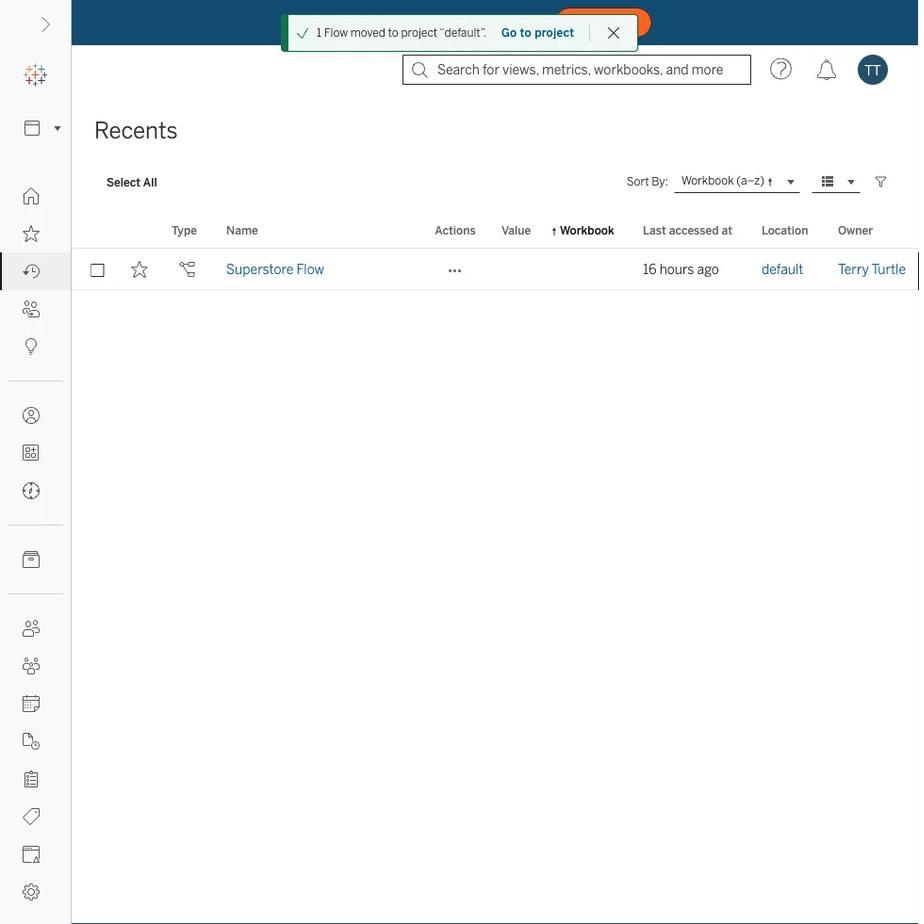 Task type: describe. For each thing, give the bounding box(es) containing it.
13
[[398, 14, 412, 29]]

list view image
[[819, 173, 836, 190]]

last accessed at
[[643, 223, 733, 237]]

your
[[488, 14, 515, 29]]

superstore
[[226, 262, 293, 277]]

1 flow moved to project "default".
[[317, 26, 486, 40]]

go
[[502, 26, 517, 40]]

default
[[762, 262, 804, 277]]

hours
[[660, 262, 694, 277]]

turtle
[[872, 262, 906, 277]]

select all button
[[94, 171, 169, 193]]

actions
[[435, 223, 476, 237]]

superstore flow link
[[226, 249, 324, 290]]

recents
[[94, 117, 178, 144]]

accessed
[[669, 223, 719, 237]]

buy now button
[[555, 8, 652, 38]]

sort by:
[[627, 175, 668, 189]]

location
[[762, 223, 809, 237]]

buy now
[[579, 17, 629, 29]]

terry turtle link
[[838, 249, 906, 290]]

you
[[339, 14, 361, 29]]

days
[[416, 14, 445, 29]]

in
[[473, 14, 484, 29]]

value
[[502, 223, 531, 237]]

workbook for workbook (a–z)
[[682, 174, 734, 188]]

buy
[[579, 17, 600, 29]]

ago
[[697, 262, 719, 277]]

select
[[107, 175, 141, 189]]

have
[[365, 14, 394, 29]]

1
[[317, 26, 322, 40]]

1 flow moved to project "default". alert
[[317, 25, 486, 41]]

row containing superstore flow
[[72, 249, 919, 290]]

select all
[[107, 175, 157, 189]]

flow for 1
[[324, 26, 348, 40]]

(a–z)
[[737, 174, 765, 188]]

flow image
[[179, 261, 196, 278]]

success image
[[296, 26, 309, 40]]

terry
[[838, 262, 869, 277]]

Search for views, metrics, workbooks, and more text field
[[403, 55, 751, 85]]

"default".
[[440, 26, 486, 40]]



Task type: vqa. For each thing, say whether or not it's contained in the screenshot.
first GERBODE from the bottom
no



Task type: locate. For each thing, give the bounding box(es) containing it.
grid containing superstore flow
[[72, 213, 919, 925]]

workbook inside dropdown button
[[682, 174, 734, 188]]

moved
[[351, 26, 386, 40]]

name
[[226, 223, 258, 237]]

main navigation. press the up and down arrow keys to access links. element
[[0, 177, 71, 912]]

2 to from the left
[[520, 26, 532, 40]]

cell
[[490, 249, 549, 290], [549, 249, 632, 290]]

default link
[[762, 249, 804, 290]]

row
[[72, 249, 919, 290]]

project
[[401, 26, 438, 40], [535, 26, 574, 40]]

0 vertical spatial flow
[[324, 26, 348, 40]]

workbook inside grid
[[560, 223, 615, 237]]

workbook (a–z) button
[[674, 171, 801, 193]]

1 project from the left
[[401, 26, 438, 40]]

16 hours ago
[[643, 262, 719, 277]]

to right the moved
[[388, 26, 399, 40]]

1 to from the left
[[388, 26, 399, 40]]

workbook
[[682, 174, 734, 188], [560, 223, 615, 237]]

last
[[643, 223, 666, 237]]

go to project link
[[501, 25, 575, 41]]

to right go
[[520, 26, 532, 40]]

trial.
[[519, 14, 547, 29]]

terry turtle
[[838, 262, 906, 277]]

cell left 16
[[549, 249, 632, 290]]

1 horizontal spatial project
[[535, 26, 574, 40]]

type
[[172, 223, 197, 237]]

now
[[603, 17, 629, 29]]

by:
[[652, 175, 668, 189]]

0 horizontal spatial project
[[401, 26, 438, 40]]

workbook left the last
[[560, 223, 615, 237]]

2 cell from the left
[[549, 249, 632, 290]]

1 vertical spatial flow
[[296, 262, 324, 277]]

flow right 1
[[324, 26, 348, 40]]

navigation panel element
[[0, 57, 71, 912]]

flow right 'superstore'
[[296, 262, 324, 277]]

superstore flow
[[226, 262, 324, 277]]

1 cell from the left
[[490, 249, 549, 290]]

0 vertical spatial workbook
[[682, 174, 734, 188]]

16
[[643, 262, 657, 277]]

you have 13 days left in your trial.
[[339, 14, 547, 29]]

2 project from the left
[[535, 26, 574, 40]]

workbook (a–z)
[[682, 174, 765, 188]]

sort
[[627, 175, 649, 189]]

to
[[388, 26, 399, 40], [520, 26, 532, 40]]

left
[[449, 14, 469, 29]]

1 horizontal spatial workbook
[[682, 174, 734, 188]]

1 horizontal spatial to
[[520, 26, 532, 40]]

0 horizontal spatial to
[[388, 26, 399, 40]]

workbook left (a–z)
[[682, 174, 734, 188]]

1 vertical spatial workbook
[[560, 223, 615, 237]]

grid
[[72, 213, 919, 925]]

project inside alert
[[401, 26, 438, 40]]

flow
[[324, 26, 348, 40], [296, 262, 324, 277]]

flow inside alert
[[324, 26, 348, 40]]

to inside alert
[[388, 26, 399, 40]]

all
[[143, 175, 157, 189]]

flow inside grid
[[296, 262, 324, 277]]

go to project
[[502, 26, 574, 40]]

workbook for workbook
[[560, 223, 615, 237]]

flow for superstore
[[296, 262, 324, 277]]

at
[[722, 223, 733, 237]]

0 horizontal spatial workbook
[[560, 223, 615, 237]]

cell down value
[[490, 249, 549, 290]]

owner
[[838, 223, 873, 237]]



